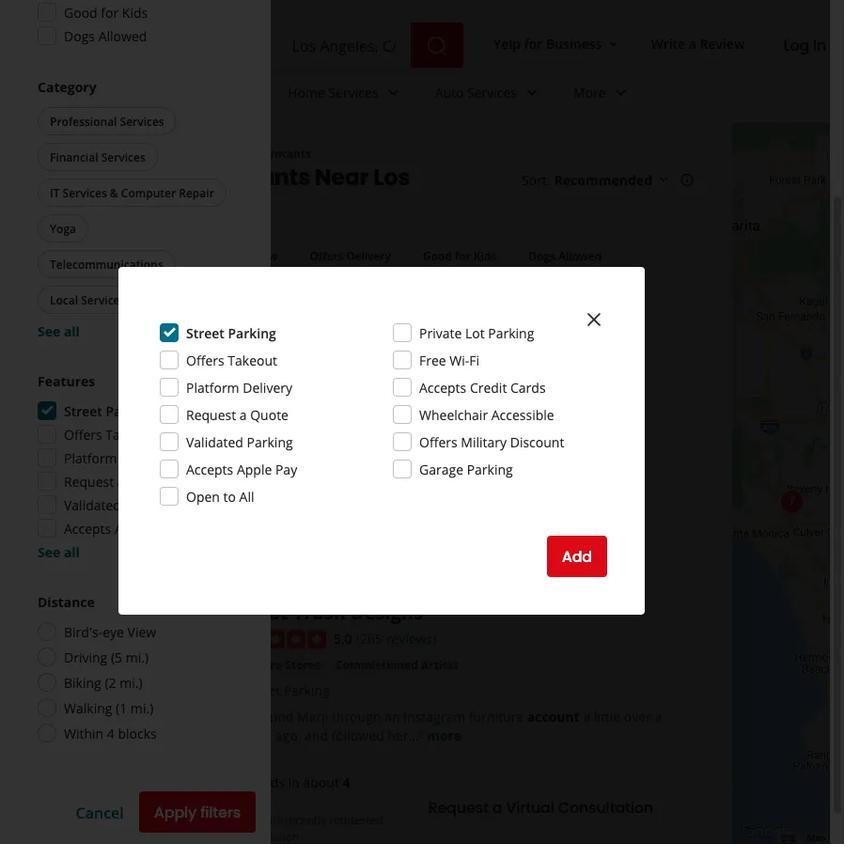 Task type: locate. For each thing, give the bounding box(es) containing it.
0 vertical spatial open
[[220, 248, 250, 263]]

0 horizontal spatial pay
[[153, 520, 175, 538]]

write a review
[[651, 34, 745, 52]]

yelp left 16 chevron right v2 icon
[[38, 146, 62, 161]]

1 vertical spatial apple
[[115, 520, 150, 538]]

los
[[374, 161, 410, 193]]

and down marji
[[305, 727, 328, 745]]

a inside "add" 'dialog'
[[240, 406, 247, 424]]

24 chevron down v2 image right more
[[610, 81, 633, 104]]

offers takeout inside "add" 'dialog'
[[186, 351, 277, 369]]

street up estimates
[[186, 324, 225, 342]]

1 vertical spatial see all button
[[38, 543, 80, 561]]

0 vertical spatial see all button
[[38, 322, 80, 340]]

allowed up close icon
[[559, 248, 602, 263]]

1 vertical spatial good for kids
[[423, 248, 497, 263]]

dogs up category
[[64, 27, 95, 45]]

offers delivery button
[[298, 241, 404, 270]]

1 horizontal spatial street
[[186, 324, 225, 342]]

accepts apple pay up to
[[186, 460, 297, 478]]

0 horizontal spatial allowed
[[98, 27, 147, 45]]

1 horizontal spatial all
[[239, 488, 254, 506]]

0 vertical spatial dogs
[[64, 27, 95, 45]]

1 horizontal spatial good for kids
[[423, 248, 497, 263]]

request a virtual consultation button
[[411, 787, 672, 829]]

services inside it services & computer repair button
[[63, 185, 107, 200]]

a left virtual
[[493, 798, 503, 819]]

tell
[[70, 412, 91, 430]]

commissioned artists button
[[332, 656, 463, 675]]

add dialog
[[0, 0, 845, 845]]

see all up distance
[[38, 543, 80, 561]]

best
[[111, 161, 160, 193]]

a right write
[[689, 34, 697, 52]]

cards
[[511, 379, 546, 396]]

0 horizontal spatial platform
[[64, 449, 117, 467]]

free inside "add" 'dialog'
[[420, 351, 446, 369]]

and left the get on the left of page
[[230, 412, 253, 430]]

in
[[814, 35, 827, 56]]

map data
[[807, 833, 845, 844]]

(265 reviews)
[[356, 630, 437, 648]]

0 horizontal spatial request a quote
[[64, 473, 166, 491]]

2 all from the top
[[64, 543, 80, 561]]

all right 1
[[99, 248, 113, 263]]

validated down sponsored on the bottom of page
[[64, 496, 121, 514]]

group
[[34, 77, 233, 341], [38, 372, 233, 562]]

quote down 'businesses.'
[[128, 473, 166, 491]]

4
[[107, 725, 115, 743], [343, 774, 350, 792]]

1 horizontal spatial for
[[455, 248, 471, 263]]

validated parking down the get on the left of page
[[186, 433, 293, 451]]

accepts apple pay down get started
[[64, 520, 175, 538]]

write a review link
[[644, 26, 753, 60]]

1 horizontal spatial good
[[423, 248, 452, 263]]

1 horizontal spatial delivery
[[243, 379, 293, 396]]

services inside 'auto services' link
[[467, 83, 517, 101]]

free
[[420, 351, 446, 369], [70, 352, 110, 378]]

good for kids up lot
[[423, 248, 497, 263]]

delivery
[[347, 248, 391, 263], [243, 379, 293, 396], [121, 449, 170, 467]]

0 vertical spatial platform delivery
[[186, 379, 293, 396]]

24 chevron down v2 image left auto
[[382, 81, 405, 104]]

see all button down local
[[38, 322, 80, 340]]

open inside "add" 'dialog'
[[186, 488, 220, 506]]

1 see all from the top
[[38, 322, 80, 340]]

1 horizontal spatial apple
[[237, 460, 272, 478]]

24 chevron down v2 image inside 'auto services' link
[[521, 81, 544, 104]]

services for local services button at the left top of page
[[81, 292, 125, 308]]

0 horizontal spatial from
[[262, 352, 307, 378]]

see up distance
[[38, 543, 60, 561]]

platform down estimates
[[186, 379, 240, 396]]

artspace warehouse image
[[833, 454, 845, 491]]

1 vertical spatial dogs allowed
[[529, 248, 602, 263]]

0 horizontal spatial kids
[[122, 3, 148, 21]]

0 vertical spatial good
[[64, 3, 98, 21]]

financial services button
[[38, 143, 158, 171]]

0 horizontal spatial 24 chevron down v2 image
[[382, 81, 405, 104]]

1 horizontal spatial free
[[420, 351, 446, 369]]

dogs allowed up close icon
[[529, 248, 602, 263]]

request a quote inside "add" 'dialog'
[[186, 406, 289, 424]]

1 horizontal spatial offers takeout
[[186, 351, 277, 369]]

street inside group
[[64, 402, 102, 420]]

about right us
[[112, 412, 148, 430]]

1 vertical spatial street
[[64, 402, 102, 420]]

biking (2 mi.)
[[64, 674, 143, 692]]

free for wi-
[[420, 351, 446, 369]]

platform delivery inside group
[[64, 449, 170, 467]]

us
[[94, 412, 109, 430]]

see all button up distance
[[38, 543, 80, 561]]

4 down 'walking (1 mi.)'
[[107, 725, 115, 743]]

it services & computer repair button
[[38, 179, 227, 207]]

free left wi-
[[420, 351, 446, 369]]

get
[[85, 490, 111, 511]]

0 horizontal spatial platform delivery
[[64, 449, 170, 467]]

1 vertical spatial platform
[[64, 449, 117, 467]]

street inside "add" 'dialog'
[[186, 324, 225, 342]]

1 horizontal spatial 24 chevron down v2 image
[[521, 81, 544, 104]]

open inside button
[[220, 248, 250, 263]]

(1
[[116, 699, 127, 717]]

24 chevron down v2 image for more
[[610, 81, 633, 104]]

see all for features
[[38, 543, 80, 561]]

3 24 chevron down v2 image from the left
[[610, 81, 633, 104]]

accepts
[[420, 379, 467, 396], [186, 460, 234, 478], [64, 520, 111, 538]]

professionals
[[70, 378, 195, 404]]

group containing category
[[34, 77, 233, 341]]

1 vertical spatial group
[[38, 372, 233, 562]]

a inside request a virtual consultation button
[[493, 798, 503, 819]]

good up category
[[64, 3, 98, 21]]

open now button
[[208, 241, 290, 270]]

dogs allowed button
[[517, 241, 614, 270]]

see for category
[[38, 322, 60, 340]]

5.0 link
[[334, 628, 353, 648]]

1 horizontal spatial quote
[[250, 406, 289, 424]]

accepts down free wi-fi
[[420, 379, 467, 396]]

about
[[112, 412, 148, 430], [303, 774, 339, 792]]

apple down get started
[[115, 520, 150, 538]]

responds in about
[[225, 774, 343, 792]]

24 chevron down v2 image inside more link
[[610, 81, 633, 104]]

0 vertical spatial accepts apple pay
[[186, 460, 297, 478]]

pay down help
[[276, 460, 297, 478]]

mi.) for walking (1 mi.)
[[131, 699, 154, 717]]

request a quote down estimates
[[186, 406, 289, 424]]

mi.) right the (5
[[126, 649, 149, 666]]

offers takeout up project
[[186, 351, 277, 369]]

request left virtual
[[428, 798, 489, 819]]

1 free from the left
[[420, 351, 446, 369]]

16 filter v2 image
[[54, 249, 69, 264]]

add button
[[547, 536, 608, 578]]

services inside 'home services' link
[[329, 83, 379, 101]]

pay down started
[[153, 520, 175, 538]]

offers takeout down the 'professionals'
[[64, 426, 155, 443]]

category
[[38, 78, 97, 95]]

bird's-eye view
[[64, 623, 156, 641]]

0 horizontal spatial accepts
[[64, 520, 111, 538]]

validated parking
[[186, 433, 293, 451], [64, 496, 171, 514]]

keyboard shortcuts image
[[781, 835, 796, 844]]

0 horizontal spatial request
[[64, 473, 114, 491]]

financial services
[[50, 149, 146, 165]]

driving
[[64, 649, 107, 666]]

all right to
[[239, 488, 254, 506]]

request inside "add" 'dialog'
[[186, 406, 236, 424]]

in
[[288, 774, 300, 792]]

dogs allowed up category
[[64, 27, 147, 45]]

0 vertical spatial validated parking
[[186, 433, 293, 451]]

request a virtual consultation
[[428, 798, 654, 819]]

1 vertical spatial platform delivery
[[64, 449, 170, 467]]

1 vertical spatial street parking
[[64, 402, 154, 420]]

delivery up the get on the left of page
[[243, 379, 293, 396]]

angeles,
[[38, 191, 135, 223]]

a left the get on the left of page
[[240, 406, 247, 424]]

1 horizontal spatial yelp
[[494, 34, 521, 52]]

1 horizontal spatial accepts
[[186, 460, 234, 478]]

all inside filters group
[[99, 248, 113, 263]]

to
[[223, 488, 236, 506]]

quote inside "add" 'dialog'
[[250, 406, 289, 424]]

street parking down furniture stores button
[[244, 682, 330, 700]]

now
[[253, 248, 278, 263]]

offers down features
[[64, 426, 102, 443]]

1 horizontal spatial allowed
[[559, 248, 602, 263]]

see down local
[[38, 322, 60, 340]]

street
[[186, 324, 225, 342], [64, 402, 102, 420], [244, 682, 280, 700]]

services for 'home services' link
[[329, 83, 379, 101]]

1 horizontal spatial dogs allowed
[[529, 248, 602, 263]]

1 vertical spatial request a quote
[[64, 473, 166, 491]]

good for kids up category
[[64, 3, 148, 21]]

free left price
[[70, 352, 110, 378]]

0 vertical spatial mi.)
[[126, 649, 149, 666]]

services
[[329, 83, 379, 101], [467, 83, 517, 101], [120, 113, 164, 129], [165, 146, 210, 161], [101, 149, 146, 165], [63, 185, 107, 200], [81, 292, 125, 308]]

1 vertical spatial professional services
[[92, 146, 210, 161]]

see for features
[[38, 543, 60, 561]]

driving (5 mi.)
[[64, 649, 149, 666]]

takeout down the 'professionals'
[[106, 426, 155, 443]]

parking down the get on the left of page
[[247, 433, 293, 451]]

1 horizontal spatial kids
[[474, 248, 497, 263]]

offers right now
[[310, 248, 344, 263]]

street parking
[[186, 324, 276, 342], [64, 402, 154, 420], [244, 682, 330, 700]]

free inside free price estimates from local tax professionals tell us about your project and get help from sponsored businesses.
[[70, 352, 110, 378]]

1 vertical spatial mi.)
[[120, 674, 143, 692]]

validated down project
[[186, 433, 244, 451]]

1 vertical spatial all
[[64, 543, 80, 561]]

distance
[[38, 593, 95, 611]]

4 up the requested
[[343, 774, 350, 792]]

get started button
[[70, 480, 183, 521]]

0 vertical spatial about
[[112, 412, 148, 430]]

option group
[[38, 593, 233, 746]]

account
[[527, 708, 580, 726]]

cancel button
[[76, 803, 124, 823]]

bird's-
[[64, 623, 103, 641]]

takeout up the get on the left of page
[[228, 351, 277, 369]]

pay inside "add" 'dialog'
[[276, 460, 297, 478]]

map
[[807, 833, 826, 844]]

wi-
[[450, 351, 470, 369]]

0 horizontal spatial for
[[101, 3, 119, 21]]

1 vertical spatial request
[[64, 473, 114, 491]]

2 see all from the top
[[38, 543, 80, 561]]

from left local
[[262, 352, 307, 378]]

delivery down los
[[347, 248, 391, 263]]

2 see all button from the top
[[38, 543, 80, 561]]

delivery down 'businesses.'
[[121, 449, 170, 467]]

0 horizontal spatial free
[[70, 352, 110, 378]]

0 horizontal spatial takeout
[[106, 426, 155, 443]]

validated parking down sponsored on the bottom of page
[[64, 496, 171, 514]]

parking up estimates
[[228, 324, 276, 342]]

0 vertical spatial all
[[64, 322, 80, 340]]

0 vertical spatial yelp
[[494, 34, 521, 52]]

0 vertical spatial request
[[186, 406, 236, 424]]

yelp up business categories element
[[494, 34, 521, 52]]

mi.) right (1 on the bottom of the page
[[131, 699, 154, 717]]

business
[[546, 34, 602, 52]]

request down sponsored on the bottom of page
[[64, 473, 114, 491]]

mi.) for driving (5 mi.)
[[126, 649, 149, 666]]

professional down professional services button
[[92, 146, 162, 161]]

1 see all button from the top
[[38, 322, 80, 340]]

telecommunications
[[50, 256, 163, 272]]

accepts up open to all
[[186, 460, 234, 478]]

24 chevron down v2 image down the yelp for business
[[521, 81, 544, 104]]

2 24 chevron down v2 image from the left
[[521, 81, 544, 104]]

0 horizontal spatial all
[[99, 248, 113, 263]]

1 horizontal spatial validated
[[186, 433, 244, 451]]

parking right get
[[125, 496, 171, 514]]

ago,
[[276, 727, 301, 745]]

0 vertical spatial group
[[34, 77, 233, 341]]

all down local
[[64, 322, 80, 340]]

1 horizontal spatial from
[[309, 412, 339, 430]]

1 vertical spatial and
[[305, 727, 328, 745]]

accepts down get
[[64, 520, 111, 538]]

street parking up estimates
[[186, 324, 276, 342]]

24 chevron down v2 image
[[382, 81, 405, 104], [521, 81, 544, 104], [610, 81, 633, 104]]

apple up open to all
[[237, 460, 272, 478]]

services for 'auto services' link
[[467, 83, 517, 101]]

review
[[700, 34, 745, 52]]

0 horizontal spatial validated
[[64, 496, 121, 514]]

open
[[220, 248, 250, 263], [186, 488, 220, 506]]

1 vertical spatial for
[[525, 34, 543, 52]]

2 horizontal spatial delivery
[[347, 248, 391, 263]]

open now
[[220, 248, 278, 263]]

request a quote
[[186, 406, 289, 424], [64, 473, 166, 491]]

2 see from the top
[[38, 543, 60, 561]]

1 vertical spatial good
[[423, 248, 452, 263]]

commissioned artists
[[336, 657, 459, 673]]

None search field
[[143, 23, 468, 68]]

1 vertical spatial kids
[[474, 248, 497, 263]]

1 horizontal spatial platform delivery
[[186, 379, 293, 396]]

a
[[689, 34, 697, 52], [240, 406, 247, 424], [117, 473, 125, 491], [584, 708, 591, 726], [655, 708, 662, 726], [493, 798, 503, 819], [225, 829, 231, 844]]

from right help
[[309, 412, 339, 430]]

0 horizontal spatial and
[[230, 412, 253, 430]]

professional services inside button
[[50, 113, 164, 129]]

0 vertical spatial kids
[[122, 3, 148, 21]]

filters group
[[38, 241, 618, 271]]

yelp inside yelp for business button
[[494, 34, 521, 52]]

street down furniture
[[244, 682, 280, 700]]

professional services up computer at the left top of the page
[[92, 146, 210, 161]]

designs
[[351, 599, 423, 625]]

1 horizontal spatial request
[[186, 406, 236, 424]]

parking right lot
[[488, 324, 535, 342]]

0 vertical spatial street
[[186, 324, 225, 342]]

24 chevron down v2 image inside 'home services' link
[[382, 81, 405, 104]]

1 vertical spatial see all
[[38, 543, 80, 561]]

1 vertical spatial accepts apple pay
[[64, 520, 175, 538]]

1 vertical spatial about
[[303, 774, 339, 792]]

close image
[[583, 309, 606, 331]]

street parking up sponsored on the bottom of page
[[64, 402, 154, 420]]

good up private
[[423, 248, 452, 263]]

0 vertical spatial see all
[[38, 322, 80, 340]]

see all down local
[[38, 322, 80, 340]]

services inside professional services button
[[120, 113, 164, 129]]

open left now
[[220, 248, 250, 263]]

professional up 16 chevron right v2 icon
[[50, 113, 117, 129]]

mi.) for biking (2 mi.)
[[120, 674, 143, 692]]

open left to
[[186, 488, 220, 506]]

option group containing distance
[[38, 593, 233, 746]]

about right "in"
[[303, 774, 339, 792]]

all up distance
[[64, 543, 80, 561]]

0 vertical spatial offers takeout
[[186, 351, 277, 369]]

see
[[38, 322, 60, 340], [38, 543, 60, 561]]

0 vertical spatial quote
[[250, 406, 289, 424]]

platform delivery down estimates
[[186, 379, 293, 396]]

stores
[[285, 657, 321, 673]]

platform delivery
[[186, 379, 293, 396], [64, 449, 170, 467]]

its not trash designs link
[[225, 599, 423, 625]]

0 vertical spatial accepts
[[420, 379, 467, 396]]

quote
[[250, 406, 289, 424], [128, 473, 166, 491]]

0 vertical spatial street parking
[[186, 324, 276, 342]]

1 all from the top
[[64, 322, 80, 340]]

dogs inside button
[[529, 248, 556, 263]]

platform delivery down sponsored on the bottom of page
[[64, 449, 170, 467]]

yelp for yelp for business
[[494, 34, 521, 52]]

services inside the financial services button
[[101, 149, 146, 165]]

professional services up financial services
[[50, 113, 164, 129]]

mi.) right (2
[[120, 674, 143, 692]]

1 horizontal spatial pay
[[276, 460, 297, 478]]

street parking inside "add" 'dialog'
[[186, 324, 276, 342]]

2 horizontal spatial for
[[525, 34, 543, 52]]

parking down the offers military discount
[[467, 460, 513, 478]]

1 vertical spatial dogs
[[529, 248, 556, 263]]

platform down sponsored on the bottom of page
[[64, 449, 117, 467]]

request up 'businesses.'
[[186, 406, 236, 424]]

sort:
[[522, 171, 551, 189]]

offers takeout
[[186, 351, 277, 369], [64, 426, 155, 443]]

accountants up open now button
[[164, 161, 310, 193]]

1 vertical spatial see
[[38, 543, 60, 561]]

google image
[[737, 820, 800, 845]]

street down features
[[64, 402, 102, 420]]

request inside button
[[428, 798, 489, 819]]

project
[[183, 412, 226, 430]]

apple inside "add" 'dialog'
[[237, 460, 272, 478]]

0 vertical spatial dogs allowed
[[64, 27, 147, 45]]

tax
[[360, 352, 394, 378]]

services inside local services button
[[81, 292, 125, 308]]

1 vertical spatial from
[[309, 412, 339, 430]]

your
[[152, 412, 180, 430]]

search image
[[426, 35, 449, 57]]

request a quote down sponsored on the bottom of page
[[64, 473, 166, 491]]

0 vertical spatial pay
[[276, 460, 297, 478]]

0 horizontal spatial 4
[[107, 725, 115, 743]]

0 vertical spatial apple
[[237, 460, 272, 478]]

1 all
[[85, 248, 113, 263]]

private lot parking
[[420, 324, 535, 342]]

allowed inside button
[[559, 248, 602, 263]]

1 horizontal spatial accepts apple pay
[[186, 460, 297, 478]]

good
[[64, 3, 98, 21], [423, 248, 452, 263]]

a down 16 trending v2 image
[[225, 829, 231, 844]]

allowed up professional services button
[[98, 27, 147, 45]]

over
[[624, 708, 652, 726]]

quote right project
[[250, 406, 289, 424]]

1 vertical spatial 4
[[343, 774, 350, 792]]

5.0
[[334, 630, 353, 648]]

8
[[243, 813, 249, 828]]

1 24 chevron down v2 image from the left
[[382, 81, 405, 104]]

2 horizontal spatial 24 chevron down v2 image
[[610, 81, 633, 104]]

1 vertical spatial offers takeout
[[64, 426, 155, 443]]

request
[[186, 406, 236, 424], [64, 473, 114, 491], [428, 798, 489, 819]]

recently
[[285, 813, 327, 828]]

0 vertical spatial takeout
[[228, 351, 277, 369]]

dogs down "sort:" on the top right of page
[[529, 248, 556, 263]]

offers inside 'button'
[[310, 248, 344, 263]]

1 horizontal spatial platform
[[186, 379, 240, 396]]

dogs
[[64, 27, 95, 45], [529, 248, 556, 263]]

1 see from the top
[[38, 322, 60, 340]]

1 vertical spatial delivery
[[243, 379, 293, 396]]

good inside button
[[423, 248, 452, 263]]

offers takeout inside group
[[64, 426, 155, 443]]

professional
[[50, 113, 117, 129], [92, 146, 162, 161]]

and inside free price estimates from local tax professionals tell us about your project and get help from sponsored businesses.
[[230, 412, 253, 430]]

yelp for yelp link
[[38, 146, 62, 161]]

2 free from the left
[[70, 352, 110, 378]]

business categories element
[[143, 68, 845, 122]]

military
[[461, 433, 507, 451]]



Task type: vqa. For each thing, say whether or not it's contained in the screenshot.
OFFERS DELIVERY "Button"
yes



Task type: describe. For each thing, give the bounding box(es) containing it.
takeout inside group
[[106, 426, 155, 443]]

professional services link
[[92, 146, 210, 161]]

melrosemac image
[[840, 447, 845, 485]]

yelp for business
[[494, 34, 602, 52]]

a right get
[[117, 473, 125, 491]]

a inside write a review link
[[689, 34, 697, 52]]

near
[[315, 161, 369, 193]]

professional inside professional services button
[[50, 113, 117, 129]]

16 chevron down v2 image
[[606, 37, 621, 52]]

fi
[[470, 351, 480, 369]]

help
[[279, 412, 306, 430]]

local
[[311, 352, 356, 378]]

&
[[110, 185, 118, 200]]

2 horizontal spatial accepts
[[420, 379, 467, 396]]

takeout inside "add" 'dialog'
[[228, 351, 277, 369]]

furniture
[[469, 708, 524, 726]]

1 vertical spatial professional
[[92, 146, 162, 161]]

filters
[[200, 802, 241, 824]]

dogs allowed inside dogs allowed button
[[529, 248, 602, 263]]

all inside "add" 'dialog'
[[239, 488, 254, 506]]

16 trending v2 image
[[225, 813, 240, 828]]

validated parking inside group
[[64, 496, 171, 514]]

free price estimates from local tax professionals image
[[524, 373, 618, 467]]

(265 reviews) link
[[356, 628, 437, 648]]

found
[[257, 708, 294, 726]]

price
[[113, 352, 161, 378]]

free wi-fi
[[420, 351, 480, 369]]

a inside '8 locals recently requested a consultation'
[[225, 829, 231, 844]]

more
[[574, 83, 606, 101]]

log
[[784, 35, 810, 56]]

0 horizontal spatial apple
[[115, 520, 150, 538]]

its not trash designs
[[225, 599, 423, 625]]

reviews)
[[386, 630, 437, 648]]

platform inside "add" 'dialog'
[[186, 379, 240, 396]]

validated parking inside "add" 'dialog'
[[186, 433, 293, 451]]

0 horizontal spatial dogs allowed
[[64, 27, 147, 45]]

delivery inside offers delivery 'button'
[[347, 248, 391, 263]]

get
[[256, 412, 276, 430]]

it
[[50, 185, 60, 200]]

auto services
[[435, 83, 517, 101]]

auto
[[435, 83, 464, 101]]

offers up project
[[186, 351, 224, 369]]

consultation
[[558, 798, 654, 819]]

for inside button
[[525, 34, 543, 52]]

parking up sponsored on the bottom of page
[[106, 402, 154, 420]]

a right over
[[655, 708, 662, 726]]

within 4 blocks
[[64, 725, 157, 743]]

see all button for features
[[38, 543, 80, 561]]

professional services button
[[38, 107, 177, 135]]

wheelchair
[[420, 406, 488, 424]]

lot
[[466, 324, 485, 342]]

accountants inside top 10 best accountants near los angeles, california
[[164, 161, 310, 193]]

1 horizontal spatial about
[[303, 774, 339, 792]]

artists
[[421, 657, 459, 673]]

write
[[651, 34, 686, 52]]

an
[[385, 708, 400, 726]]

accountants down home
[[241, 146, 311, 161]]

instagram
[[404, 708, 466, 726]]

kids inside good for kids button
[[474, 248, 497, 263]]

log in link
[[768, 24, 843, 66]]

1
[[85, 249, 90, 261]]

24 chevron down v2 image for home services
[[382, 81, 405, 104]]

local services
[[50, 292, 125, 308]]

top 10 best accountants near los angeles, california
[[38, 161, 410, 223]]

repair
[[179, 185, 214, 200]]

blocks
[[118, 725, 157, 743]]

24 chevron down v2 image for auto services
[[521, 81, 544, 104]]

0 horizontal spatial good
[[64, 3, 98, 21]]

1 vertical spatial validated
[[64, 496, 121, 514]]

good for kids inside button
[[423, 248, 497, 263]]

furniture
[[229, 657, 282, 673]]

platform delivery inside "add" 'dialog'
[[186, 379, 293, 396]]

16 chevron right v2 image
[[69, 147, 85, 162]]

biking
[[64, 674, 101, 692]]

1 vertical spatial quote
[[128, 473, 166, 491]]

accessible
[[492, 406, 555, 424]]

open for open now
[[220, 248, 250, 263]]

accepts credit cards
[[420, 379, 546, 396]]

4 inside 'option group'
[[107, 725, 115, 743]]

offers inside group
[[64, 426, 102, 443]]

see all for category
[[38, 322, 80, 340]]

map region
[[524, 55, 845, 845]]

about inside free price estimates from local tax professionals tell us about your project and get help from sponsored businesses.
[[112, 412, 148, 430]]

2 vertical spatial delivery
[[121, 449, 170, 467]]

group containing features
[[38, 372, 233, 562]]

her..."
[[388, 727, 424, 745]]

services for it services & computer repair button
[[63, 185, 107, 200]]

16 info v2 image
[[680, 173, 695, 188]]

garage parking
[[420, 460, 513, 478]]

parking down stores
[[284, 682, 330, 700]]

2 vertical spatial street parking
[[244, 682, 330, 700]]

apply
[[154, 802, 197, 824]]

commissioned artists link
[[332, 656, 463, 675]]

started
[[114, 490, 168, 511]]

little
[[594, 708, 621, 726]]

home services
[[288, 83, 379, 101]]

4 hours
[[225, 774, 350, 811]]

free for price
[[70, 352, 110, 378]]

apply filters
[[154, 802, 241, 824]]

0 vertical spatial for
[[101, 3, 119, 21]]

2 horizontal spatial street
[[244, 682, 280, 700]]

(265
[[356, 630, 383, 648]]

and inside a little over a year ago, and followed her..."
[[305, 727, 328, 745]]

california
[[140, 191, 251, 223]]

all for category
[[64, 322, 80, 340]]

services for professional services button
[[120, 113, 164, 129]]

"i
[[245, 708, 254, 726]]

0 horizontal spatial accepts apple pay
[[64, 520, 175, 538]]

more
[[427, 727, 462, 745]]

data
[[828, 833, 845, 844]]

offers delivery
[[310, 248, 391, 263]]

delivery inside "add" 'dialog'
[[243, 379, 293, 396]]

yelp link
[[38, 146, 62, 161]]

a left little
[[584, 708, 591, 726]]

more link
[[559, 68, 648, 122]]

"i found marji through an instagram furniture account
[[245, 708, 580, 726]]

computer
[[121, 185, 176, 200]]

furniture stores
[[229, 657, 321, 673]]

trash
[[293, 599, 346, 625]]

virtual
[[506, 798, 555, 819]]

top
[[38, 161, 80, 193]]

offers military discount
[[420, 433, 565, 451]]

5 star rating image
[[225, 631, 326, 649]]

(5
[[111, 649, 122, 666]]

all for features
[[64, 543, 80, 561]]

services for the financial services button
[[101, 149, 146, 165]]

open for open to all
[[186, 488, 220, 506]]

offers up garage at the bottom
[[420, 433, 458, 451]]

accepts apple pay inside "add" 'dialog'
[[186, 460, 297, 478]]

garage
[[420, 460, 464, 478]]

4 inside "4 hours"
[[343, 774, 350, 792]]

not
[[253, 599, 289, 625]]

0 vertical spatial from
[[262, 352, 307, 378]]

validated inside "add" 'dialog'
[[186, 433, 244, 451]]

0 horizontal spatial good for kids
[[64, 3, 148, 21]]

2 vertical spatial accepts
[[64, 520, 111, 538]]

eye
[[103, 623, 124, 641]]

hours
[[225, 793, 263, 811]]

consultation
[[234, 829, 299, 844]]

local services button
[[38, 286, 138, 314]]

home services link
[[273, 68, 420, 122]]

its not trash designs image
[[61, 599, 202, 740]]

yoga button
[[38, 214, 88, 243]]

chefs' toys image
[[774, 484, 811, 522]]

features
[[38, 372, 95, 390]]

for inside button
[[455, 248, 471, 263]]

see all button for category
[[38, 322, 80, 340]]

locals
[[252, 813, 282, 828]]



